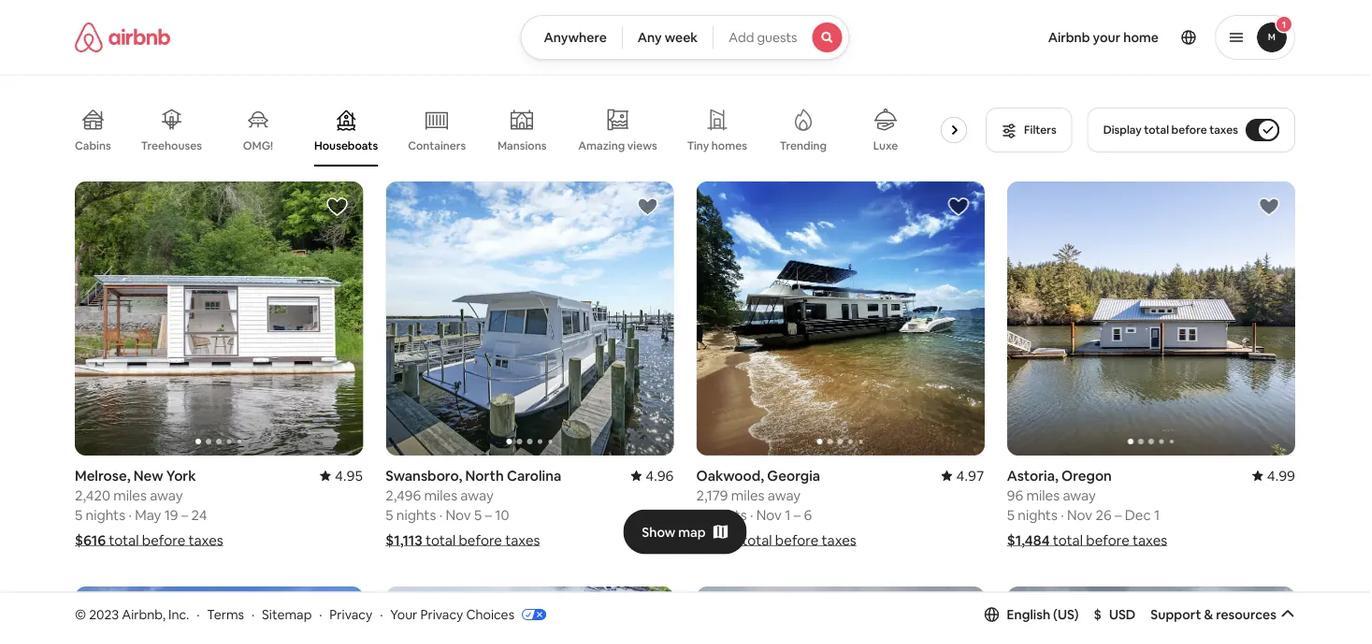 Task type: vqa. For each thing, say whether or not it's contained in the screenshot.


Task type: describe. For each thing, give the bounding box(es) containing it.
· right inc.
[[197, 606, 200, 623]]

taxes for astoria, oregon 96 miles away 5 nights · nov 26 – dec 1 $1,484 total before taxes
[[1133, 531, 1168, 549]]

york
[[166, 466, 196, 484]]

sitemap
[[262, 606, 312, 623]]

georgia
[[768, 466, 821, 484]]

guests
[[757, 29, 798, 46]]

home
[[1124, 29, 1159, 46]]

5 inside oakwood, georgia 2,179 miles away 5 nights · nov 1 – 6 $1,989 total before taxes
[[697, 506, 704, 524]]

· inside astoria, oregon 96 miles away 5 nights · nov 26 – dec 1 $1,484 total before taxes
[[1061, 506, 1064, 524]]

terms
[[207, 606, 244, 623]]

· inside swansboro, north carolina 2,496 miles away 5 nights · nov 5 – 10 $1,113 total before taxes
[[439, 506, 443, 524]]

terms link
[[207, 606, 244, 623]]

houseboats
[[314, 138, 378, 153]]

add guests
[[729, 29, 798, 46]]

4.95 out of 5 average rating image
[[320, 466, 363, 484]]

cabins
[[75, 138, 111, 153]]

– inside swansboro, north carolina 2,496 miles away 5 nights · nov 5 – 10 $1,113 total before taxes
[[485, 506, 492, 524]]

add to wishlist: kelowna, canada image
[[326, 601, 348, 623]]

any week
[[638, 29, 698, 46]]

airbnb
[[1049, 29, 1091, 46]]

· left add to wishlist: kelowna, canada icon
[[319, 606, 322, 623]]

astoria, oregon 96 miles away 5 nights · nov 26 – dec 1 $1,484 total before taxes
[[1007, 466, 1168, 549]]

any
[[638, 29, 662, 46]]

none search field containing anywhere
[[521, 15, 850, 60]]

total inside button
[[1145, 123, 1170, 137]]

before inside oakwood, georgia 2,179 miles away 5 nights · nov 1 – 6 $1,989 total before taxes
[[775, 531, 819, 549]]

mansions
[[498, 138, 547, 153]]

airbnb,
[[122, 606, 166, 623]]

away inside oakwood, georgia 2,179 miles away 5 nights · nov 1 – 6 $1,989 total before taxes
[[768, 486, 801, 504]]

(us)
[[1054, 606, 1079, 623]]

amazing
[[578, 138, 625, 153]]

total for swansboro, north carolina 2,496 miles away 5 nights · nov 5 – 10 $1,113 total before taxes
[[426, 531, 456, 549]]

add to wishlist: astoria, oregon image
[[1258, 196, 1281, 218]]

support
[[1151, 606, 1202, 623]]

$616
[[75, 531, 106, 549]]

historical
[[942, 138, 992, 153]]

· inside melrose, new york 2,420 miles away 5 nights · may 19 – 24 $616 total before taxes
[[129, 506, 132, 524]]

– inside melrose, new york 2,420 miles away 5 nights · may 19 – 24 $616 total before taxes
[[181, 506, 188, 524]]

– inside astoria, oregon 96 miles away 5 nights · nov 26 – dec 1 $1,484 total before taxes
[[1115, 506, 1122, 524]]

usd
[[1110, 606, 1136, 623]]

nov for 96 miles away
[[1067, 506, 1093, 524]]

astoria,
[[1007, 466, 1059, 484]]

inc.
[[168, 606, 189, 623]]

swansboro,
[[386, 466, 462, 484]]

taxes inside button
[[1210, 123, 1239, 137]]

1 inside oakwood, georgia 2,179 miles away 5 nights · nov 1 – 6 $1,989 total before taxes
[[785, 506, 791, 524]]

· inside oakwood, georgia 2,179 miles away 5 nights · nov 1 – 6 $1,989 total before taxes
[[750, 506, 754, 524]]

away inside astoria, oregon 96 miles away 5 nights · nov 26 – dec 1 $1,484 total before taxes
[[1063, 486, 1096, 504]]

show map
[[642, 524, 706, 540]]

homes for tiny homes
[[712, 138, 748, 153]]

taxes inside oakwood, georgia 2,179 miles away 5 nights · nov 1 – 6 $1,989 total before taxes
[[822, 531, 857, 549]]

miles inside melrose, new york 2,420 miles away 5 nights · may 19 – 24 $616 total before taxes
[[113, 486, 147, 504]]

total for astoria, oregon 96 miles away 5 nights · nov 26 – dec 1 $1,484 total before taxes
[[1053, 531, 1083, 549]]

2023
[[89, 606, 119, 623]]

$
[[1094, 606, 1102, 623]]

©
[[75, 606, 86, 623]]

oakwood, georgia 2,179 miles away 5 nights · nov 1 – 6 $1,989 total before taxes
[[697, 466, 857, 549]]

&
[[1205, 606, 1214, 623]]

tiny homes
[[687, 138, 748, 153]]

add to wishlist: oakwood, georgia image
[[948, 196, 970, 218]]

before for astoria, oregon 96 miles away 5 nights · nov 26 – dec 1 $1,484 total before taxes
[[1086, 531, 1130, 549]]

2,420
[[75, 486, 110, 504]]

support & resources
[[1151, 606, 1277, 623]]

away inside swansboro, north carolina 2,496 miles away 5 nights · nov 5 – 10 $1,113 total before taxes
[[461, 486, 494, 504]]

taxes for swansboro, north carolina 2,496 miles away 5 nights · nov 5 – 10 $1,113 total before taxes
[[505, 531, 540, 549]]

before for swansboro, north carolina 2,496 miles away 5 nights · nov 5 – 10 $1,113 total before taxes
[[459, 531, 502, 549]]

your privacy choices
[[390, 606, 515, 623]]

$1,484
[[1007, 531, 1050, 549]]

add to wishlist: melrose, new york image
[[326, 196, 348, 218]]

1 inside astoria, oregon 96 miles away 5 nights · nov 26 – dec 1 $1,484 total before taxes
[[1155, 506, 1160, 524]]

before inside display total before taxes button
[[1172, 123, 1208, 137]]

4.95
[[335, 466, 363, 484]]

before for melrose, new york 2,420 miles away 5 nights · may 19 – 24 $616 total before taxes
[[142, 531, 185, 549]]

taxes for melrose, new york 2,420 miles away 5 nights · may 19 – 24 $616 total before taxes
[[189, 531, 223, 549]]

map
[[679, 524, 706, 540]]

2 privacy from the left
[[420, 606, 463, 623]]

4.97
[[957, 466, 985, 484]]

terms · sitemap · privacy
[[207, 606, 373, 623]]

nights inside melrose, new york 2,420 miles away 5 nights · may 19 – 24 $616 total before taxes
[[86, 506, 125, 524]]

melrose,
[[75, 466, 130, 484]]

melrose, new york 2,420 miles away 5 nights · may 19 – 24 $616 total before taxes
[[75, 466, 223, 549]]

your
[[390, 606, 418, 623]]

resources
[[1216, 606, 1277, 623]]

historical homes
[[942, 138, 1030, 153]]

homes for historical homes
[[995, 138, 1030, 153]]

new
[[133, 466, 163, 484]]

english
[[1007, 606, 1051, 623]]

display total before taxes
[[1104, 123, 1239, 137]]

19
[[164, 506, 178, 524]]

dec
[[1125, 506, 1151, 524]]

add guests button
[[713, 15, 850, 60]]

© 2023 airbnb, inc. ·
[[75, 606, 200, 623]]

miles inside swansboro, north carolina 2,496 miles away 5 nights · nov 5 – 10 $1,113 total before taxes
[[424, 486, 458, 504]]

nights inside swansboro, north carolina 2,496 miles away 5 nights · nov 5 – 10 $1,113 total before taxes
[[396, 506, 436, 524]]

nov for 2,179 miles away
[[757, 506, 782, 524]]

your
[[1093, 29, 1121, 46]]

$ usd
[[1094, 606, 1136, 623]]

miles inside astoria, oregon 96 miles away 5 nights · nov 26 – dec 1 $1,484 total before taxes
[[1027, 486, 1060, 504]]



Task type: locate. For each thing, give the bounding box(es) containing it.
0 horizontal spatial homes
[[712, 138, 748, 153]]

1 nov from the left
[[446, 506, 471, 524]]

5 inside astoria, oregon 96 miles away 5 nights · nov 26 – dec 1 $1,484 total before taxes
[[1007, 506, 1015, 524]]

5 down 96
[[1007, 506, 1015, 524]]

tiny
[[687, 138, 709, 153]]

2 horizontal spatial 1
[[1283, 18, 1287, 30]]

3 away from the left
[[768, 486, 801, 504]]

total for melrose, new york 2,420 miles away 5 nights · may 19 – 24 $616 total before taxes
[[109, 531, 139, 549]]

1 5 from the left
[[75, 506, 83, 524]]

before
[[1172, 123, 1208, 137], [142, 531, 185, 549], [459, 531, 502, 549], [775, 531, 819, 549], [1086, 531, 1130, 549]]

taxes inside swansboro, north carolina 2,496 miles away 5 nights · nov 5 – 10 $1,113 total before taxes
[[505, 531, 540, 549]]

total right display
[[1145, 123, 1170, 137]]

·
[[129, 506, 132, 524], [439, 506, 443, 524], [750, 506, 754, 524], [1061, 506, 1064, 524], [197, 606, 200, 623], [252, 606, 255, 623], [319, 606, 322, 623], [380, 606, 383, 623]]

any week button
[[622, 15, 714, 60]]

before down 6
[[775, 531, 819, 549]]

0 horizontal spatial 1
[[785, 506, 791, 524]]

total inside astoria, oregon 96 miles away 5 nights · nov 26 – dec 1 $1,484 total before taxes
[[1053, 531, 1083, 549]]

2 nov from the left
[[757, 506, 782, 524]]

carolina
[[507, 466, 562, 484]]

group containing houseboats
[[75, 94, 1030, 167]]

sitemap link
[[262, 606, 312, 623]]

english (us) button
[[985, 606, 1079, 623]]

profile element
[[873, 0, 1296, 75]]

4.96 out of 5 average rating image
[[631, 466, 674, 484]]

total right $616
[[109, 531, 139, 549]]

4.99
[[1268, 466, 1296, 484]]

swansboro, north carolina 2,496 miles away 5 nights · nov 5 – 10 $1,113 total before taxes
[[386, 466, 562, 549]]

4.96
[[646, 466, 674, 484]]

0 horizontal spatial privacy
[[330, 606, 373, 623]]

· left may
[[129, 506, 132, 524]]

2,496
[[386, 486, 421, 504]]

1 nights from the left
[[86, 506, 125, 524]]

before inside astoria, oregon 96 miles away 5 nights · nov 26 – dec 1 $1,484 total before taxes
[[1086, 531, 1130, 549]]

taxes
[[1210, 123, 1239, 137], [189, 531, 223, 549], [505, 531, 540, 549], [822, 531, 857, 549], [1133, 531, 1168, 549]]

nov inside oakwood, georgia 2,179 miles away 5 nights · nov 1 – 6 $1,989 total before taxes
[[757, 506, 782, 524]]

total
[[1145, 123, 1170, 137], [109, 531, 139, 549], [426, 531, 456, 549], [742, 531, 772, 549], [1053, 531, 1083, 549]]

1 horizontal spatial privacy
[[420, 606, 463, 623]]

support & resources button
[[1151, 606, 1296, 623]]

1 inside "dropdown button"
[[1283, 18, 1287, 30]]

5 down "2,179"
[[697, 506, 704, 524]]

4 – from the left
[[1115, 506, 1122, 524]]

1 button
[[1215, 15, 1296, 60]]

nights up the "$1,484"
[[1018, 506, 1058, 524]]

nights inside oakwood, georgia 2,179 miles away 5 nights · nov 1 – 6 $1,989 total before taxes
[[707, 506, 747, 524]]

2 miles from the left
[[424, 486, 458, 504]]

show map button
[[623, 510, 747, 554]]

amazing views
[[578, 138, 658, 153]]

filters button
[[986, 108, 1073, 153]]

2 away from the left
[[461, 486, 494, 504]]

group
[[75, 94, 1030, 167], [75, 182, 363, 455], [386, 182, 674, 455], [697, 182, 985, 455], [1007, 182, 1296, 455], [75, 586, 363, 637], [386, 586, 674, 637], [697, 586, 985, 637], [1007, 586, 1296, 637]]

nov inside swansboro, north carolina 2,496 miles away 5 nights · nov 5 – 10 $1,113 total before taxes
[[446, 506, 471, 524]]

nov left 26
[[1067, 506, 1093, 524]]

total inside melrose, new york 2,420 miles away 5 nights · may 19 – 24 $616 total before taxes
[[109, 531, 139, 549]]

2,179
[[697, 486, 728, 504]]

– left 6
[[794, 506, 801, 524]]

1 – from the left
[[181, 506, 188, 524]]

display
[[1104, 123, 1142, 137]]

3 nights from the left
[[707, 506, 747, 524]]

– right 26
[[1115, 506, 1122, 524]]

luxe
[[874, 138, 898, 153]]

2 nights from the left
[[396, 506, 436, 524]]

0 horizontal spatial nov
[[446, 506, 471, 524]]

display total before taxes button
[[1088, 108, 1296, 153]]

omg!
[[243, 138, 273, 153]]

away
[[150, 486, 183, 504], [461, 486, 494, 504], [768, 486, 801, 504], [1063, 486, 1096, 504]]

3 5 from the left
[[474, 506, 482, 524]]

3 – from the left
[[794, 506, 801, 524]]

total inside oakwood, georgia 2,179 miles away 5 nights · nov 1 – 6 $1,989 total before taxes
[[742, 531, 772, 549]]

nights down 2,496
[[396, 506, 436, 524]]

– right 19
[[181, 506, 188, 524]]

4 5 from the left
[[697, 506, 704, 524]]

· right 'terms'
[[252, 606, 255, 623]]

may
[[135, 506, 161, 524]]

1 horizontal spatial 1
[[1155, 506, 1160, 524]]

4.97 out of 5 average rating image
[[942, 466, 985, 484]]

add to wishlist: alcova, wyoming image
[[1258, 601, 1281, 623]]

homes
[[995, 138, 1030, 153], [712, 138, 748, 153]]

–
[[181, 506, 188, 524], [485, 506, 492, 524], [794, 506, 801, 524], [1115, 506, 1122, 524]]

away down north
[[461, 486, 494, 504]]

airbnb your home link
[[1037, 18, 1170, 57]]

· down swansboro,
[[439, 506, 443, 524]]

add
[[729, 29, 754, 46]]

5 down 2,496
[[386, 506, 393, 524]]

away down georgia
[[768, 486, 801, 504]]

before down 26
[[1086, 531, 1130, 549]]

nov left 6
[[757, 506, 782, 524]]

miles
[[113, 486, 147, 504], [424, 486, 458, 504], [731, 486, 765, 504], [1027, 486, 1060, 504]]

before inside melrose, new york 2,420 miles away 5 nights · may 19 – 24 $616 total before taxes
[[142, 531, 185, 549]]

week
[[665, 29, 698, 46]]

before down 19
[[142, 531, 185, 549]]

5 5 from the left
[[1007, 506, 1015, 524]]

1
[[1283, 18, 1287, 30], [785, 506, 791, 524], [1155, 506, 1160, 524]]

before right display
[[1172, 123, 1208, 137]]

5 down 2,420
[[75, 506, 83, 524]]

containers
[[408, 138, 466, 153]]

away down oregon at the bottom right of page
[[1063, 486, 1096, 504]]

homes right tiny
[[712, 138, 748, 153]]

4 nights from the left
[[1018, 506, 1058, 524]]

5
[[75, 506, 83, 524], [386, 506, 393, 524], [474, 506, 482, 524], [697, 506, 704, 524], [1007, 506, 1015, 524]]

– inside oakwood, georgia 2,179 miles away 5 nights · nov 1 – 6 $1,989 total before taxes
[[794, 506, 801, 524]]

away up 19
[[150, 486, 183, 504]]

treehouses
[[141, 138, 202, 153]]

$1,989
[[697, 531, 739, 549]]

1 away from the left
[[150, 486, 183, 504]]

2 – from the left
[[485, 506, 492, 524]]

anywhere button
[[521, 15, 623, 60]]

2 5 from the left
[[386, 506, 393, 524]]

total right $1,989
[[742, 531, 772, 549]]

24
[[191, 506, 207, 524]]

4 miles from the left
[[1027, 486, 1060, 504]]

english (us)
[[1007, 606, 1079, 623]]

total right $1,113
[[426, 531, 456, 549]]

5 left the 10
[[474, 506, 482, 524]]

None search field
[[521, 15, 850, 60]]

1 privacy from the left
[[330, 606, 373, 623]]

26
[[1096, 506, 1112, 524]]

1 miles from the left
[[113, 486, 147, 504]]

nov
[[446, 506, 471, 524], [757, 506, 782, 524], [1067, 506, 1093, 524]]

nov left the 10
[[446, 506, 471, 524]]

96
[[1007, 486, 1024, 504]]

nights down "2,179"
[[707, 506, 747, 524]]

6
[[804, 506, 812, 524]]

homes down filters
[[995, 138, 1030, 153]]

10
[[495, 506, 510, 524]]

total inside swansboro, north carolina 2,496 miles away 5 nights · nov 5 – 10 $1,113 total before taxes
[[426, 531, 456, 549]]

privacy
[[330, 606, 373, 623], [420, 606, 463, 623]]

airbnb your home
[[1049, 29, 1159, 46]]

4.99 out of 5 average rating image
[[1253, 466, 1296, 484]]

your privacy choices link
[[390, 606, 547, 624]]

3 nov from the left
[[1067, 506, 1093, 524]]

miles down swansboro,
[[424, 486, 458, 504]]

2 horizontal spatial nov
[[1067, 506, 1093, 524]]

views
[[628, 138, 658, 153]]

– left the 10
[[485, 506, 492, 524]]

north
[[465, 466, 504, 484]]

nov inside astoria, oregon 96 miles away 5 nights · nov 26 – dec 1 $1,484 total before taxes
[[1067, 506, 1093, 524]]

miles down the astoria,
[[1027, 486, 1060, 504]]

miles down oakwood,
[[731, 486, 765, 504]]

total right the "$1,484"
[[1053, 531, 1083, 549]]

privacy left your
[[330, 606, 373, 623]]

oregon
[[1062, 466, 1112, 484]]

nights inside astoria, oregon 96 miles away 5 nights · nov 26 – dec 1 $1,484 total before taxes
[[1018, 506, 1058, 524]]

1 horizontal spatial nov
[[757, 506, 782, 524]]

before down the 10
[[459, 531, 502, 549]]

· left your
[[380, 606, 383, 623]]

nights down 2,420
[[86, 506, 125, 524]]

5 inside melrose, new york 2,420 miles away 5 nights · may 19 – 24 $616 total before taxes
[[75, 506, 83, 524]]

1 horizontal spatial homes
[[995, 138, 1030, 153]]

filters
[[1025, 123, 1057, 137]]

away inside melrose, new york 2,420 miles away 5 nights · may 19 – 24 $616 total before taxes
[[150, 486, 183, 504]]

before inside swansboro, north carolina 2,496 miles away 5 nights · nov 5 – 10 $1,113 total before taxes
[[459, 531, 502, 549]]

anywhere
[[544, 29, 607, 46]]

miles up may
[[113, 486, 147, 504]]

privacy right your
[[420, 606, 463, 623]]

add to wishlist: swansboro, north carolina image
[[637, 196, 659, 218]]

taxes inside melrose, new york 2,420 miles away 5 nights · may 19 – 24 $616 total before taxes
[[189, 531, 223, 549]]

taxes inside astoria, oregon 96 miles away 5 nights · nov 26 – dec 1 $1,484 total before taxes
[[1133, 531, 1168, 549]]

3 miles from the left
[[731, 486, 765, 504]]

miles inside oakwood, georgia 2,179 miles away 5 nights · nov 1 – 6 $1,989 total before taxes
[[731, 486, 765, 504]]

· left 26
[[1061, 506, 1064, 524]]

oakwood,
[[697, 466, 765, 484]]

nights
[[86, 506, 125, 524], [396, 506, 436, 524], [707, 506, 747, 524], [1018, 506, 1058, 524]]

trending
[[780, 138, 827, 153]]

privacy link
[[330, 606, 373, 623]]

choices
[[466, 606, 515, 623]]

$1,113
[[386, 531, 423, 549]]

show
[[642, 524, 676, 540]]

· down oakwood,
[[750, 506, 754, 524]]

4 away from the left
[[1063, 486, 1096, 504]]



